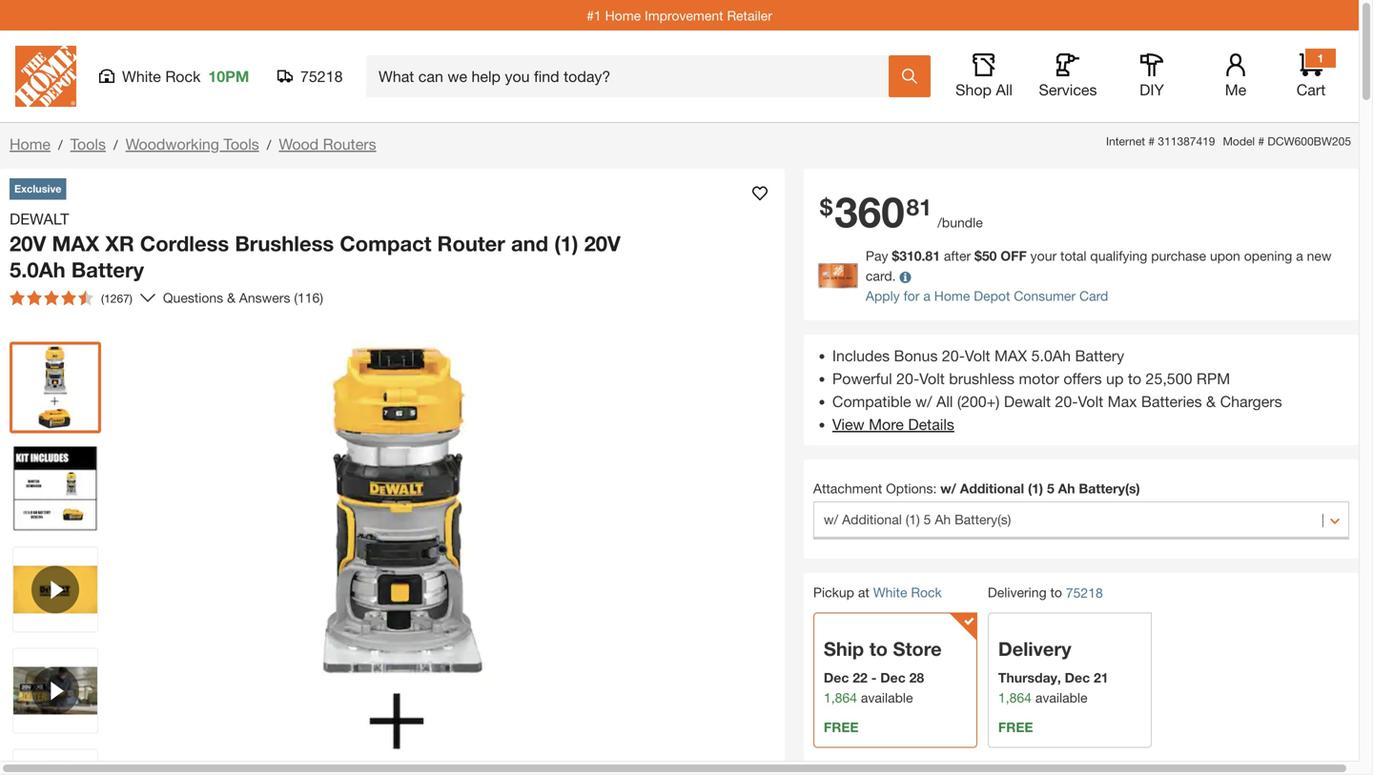 Task type: locate. For each thing, give the bounding box(es) containing it.
2 vertical spatial volt
[[1078, 392, 1104, 410]]

battery up up
[[1075, 347, 1124, 365]]

bonus
[[894, 347, 938, 365]]

answers
[[239, 290, 290, 306]]

4.5 stars image
[[10, 290, 93, 306]]

2 horizontal spatial w/
[[941, 481, 956, 496]]

3 / from the left
[[267, 137, 271, 153]]

75218 up wood routers link
[[300, 67, 343, 85]]

10pm
[[208, 67, 249, 85]]

home right the #1
[[605, 7, 641, 23]]

available down the -
[[861, 690, 913, 705]]

free down 22
[[824, 719, 859, 735]]

to up the -
[[869, 637, 888, 660]]

ah down :
[[935, 512, 951, 527]]

20- up brushless
[[942, 347, 965, 365]]

retailer
[[727, 7, 772, 23]]

depot
[[974, 288, 1010, 304]]

1 horizontal spatial available
[[1035, 690, 1088, 705]]

1 vertical spatial rock
[[911, 584, 942, 600]]

dec
[[824, 670, 849, 685], [880, 670, 906, 685], [1065, 670, 1090, 685]]

1 available from the left
[[861, 690, 913, 705]]

apply for a home depot consumer card
[[866, 288, 1108, 304]]

# right internet
[[1149, 134, 1155, 148]]

1 horizontal spatial max
[[995, 347, 1027, 365]]

volt down offers
[[1078, 392, 1104, 410]]

& left answers
[[227, 290, 235, 306]]

free for to
[[824, 719, 859, 735]]

to inside delivering to 75218
[[1050, 584, 1062, 600]]

1 vertical spatial additional
[[842, 512, 902, 527]]

dec left 21
[[1065, 670, 1090, 685]]

wood
[[279, 135, 319, 153]]

0 horizontal spatial 20v
[[10, 231, 46, 256]]

apply now image
[[818, 263, 866, 289]]

25,500
[[1146, 369, 1193, 388]]

/ right tools link
[[113, 137, 118, 153]]

battery inside includes bonus 20-volt max 5.0ah battery powerful 20-volt brushless motor offers up to 25,500 rpm compatible w/ all (200+) dewalt 20-volt max batteries & chargers view more details
[[1075, 347, 1124, 365]]

free down thursday, at bottom
[[998, 719, 1033, 735]]

0 horizontal spatial w/
[[824, 512, 838, 527]]

battery(s) up w/ additional (1) 5 ah battery(s) button
[[1079, 481, 1140, 496]]

0 horizontal spatial additional
[[842, 512, 902, 527]]

5 down options
[[924, 512, 931, 527]]

0 vertical spatial additional
[[960, 481, 1024, 496]]

ah
[[1058, 481, 1075, 496], [935, 512, 951, 527]]

consumer
[[1014, 288, 1076, 304]]

2 horizontal spatial dec
[[1065, 670, 1090, 685]]

a right the for
[[923, 288, 931, 304]]

1 free from the left
[[824, 719, 859, 735]]

to left 75218 link
[[1050, 584, 1062, 600]]

1 horizontal spatial a
[[1296, 248, 1303, 264]]

2 horizontal spatial volt
[[1078, 392, 1104, 410]]

volt up brushless
[[965, 347, 990, 365]]

to
[[1128, 369, 1142, 388], [1050, 584, 1062, 600], [869, 637, 888, 660]]

2 vertical spatial home
[[934, 288, 970, 304]]

rock up store
[[911, 584, 942, 600]]

upon
[[1210, 248, 1241, 264]]

2 1,864 from the left
[[998, 690, 1032, 705]]

includes
[[832, 347, 890, 365]]

home up exclusive
[[10, 135, 51, 153]]

0 horizontal spatial a
[[923, 288, 931, 304]]

0 vertical spatial 20-
[[942, 347, 965, 365]]

/bundle
[[938, 214, 983, 230]]

purchase
[[1151, 248, 1206, 264]]

0 vertical spatial ah
[[1058, 481, 1075, 496]]

1 horizontal spatial all
[[996, 81, 1013, 99]]

1 vertical spatial battery(s)
[[955, 512, 1011, 527]]

1 horizontal spatial 1,864
[[998, 690, 1032, 705]]

dewalt wood routers dcw600bw205 64.0 image
[[13, 346, 97, 430]]

1 horizontal spatial 5.0ah
[[1031, 347, 1071, 365]]

w/ right :
[[941, 481, 956, 496]]

additional right :
[[960, 481, 1024, 496]]

20v down dewalt
[[10, 231, 46, 256]]

0 vertical spatial home
[[605, 7, 641, 23]]

0 horizontal spatial (1)
[[554, 231, 578, 256]]

all right shop
[[996, 81, 1013, 99]]

battery down xr
[[71, 257, 144, 282]]

0 vertical spatial battery(s)
[[1079, 481, 1140, 496]]

1 20v from the left
[[10, 231, 46, 256]]

card
[[1079, 288, 1108, 304]]

your total qualifying purchase upon opening a new card.
[[866, 248, 1332, 284]]

2 horizontal spatial 20-
[[1055, 392, 1078, 410]]

w/
[[916, 392, 932, 410], [941, 481, 956, 496], [824, 512, 838, 527]]

3 dec from the left
[[1065, 670, 1090, 685]]

dec right the -
[[880, 670, 906, 685]]

1 horizontal spatial w/
[[916, 392, 932, 410]]

0 horizontal spatial #
[[1149, 134, 1155, 148]]

dewalt
[[10, 210, 69, 228]]

model
[[1223, 134, 1255, 148]]

brushless
[[949, 369, 1015, 388]]

1 vertical spatial 75218
[[1066, 585, 1103, 601]]

0 horizontal spatial home
[[10, 135, 51, 153]]

1,864
[[824, 690, 857, 705], [998, 690, 1032, 705]]

0 vertical spatial a
[[1296, 248, 1303, 264]]

0 horizontal spatial white
[[122, 67, 161, 85]]

21
[[1094, 670, 1109, 685]]

1 horizontal spatial home
[[605, 7, 641, 23]]

battery(s) down "attachment options : w/ additional (1) 5 ah battery(s)"
[[955, 512, 1011, 527]]

1 horizontal spatial ah
[[1058, 481, 1075, 496]]

5.0ah inside dewalt 20v max xr cordless brushless compact router and (1) 20v 5.0ah battery
[[10, 257, 66, 282]]

tools left wood
[[224, 135, 259, 153]]

shop
[[956, 81, 992, 99]]

0 vertical spatial volt
[[965, 347, 990, 365]]

0 horizontal spatial 75218
[[300, 67, 343, 85]]

0 horizontal spatial available
[[861, 690, 913, 705]]

1 horizontal spatial dec
[[880, 670, 906, 685]]

new
[[1307, 248, 1332, 264]]

includes bonus 20-volt max 5.0ah battery powerful 20-volt brushless motor offers up to 25,500 rpm compatible w/ all (200+) dewalt 20-volt max batteries & chargers view more details
[[832, 347, 1282, 433]]

0 horizontal spatial 1,864
[[824, 690, 857, 705]]

2 horizontal spatial (1)
[[1028, 481, 1043, 496]]

6157884320001 image
[[13, 649, 97, 733]]

cordless
[[140, 231, 229, 256]]

pickup
[[813, 584, 854, 600]]

available inside ship to store dec 22 - dec 28 1,864 available
[[861, 690, 913, 705]]

0 horizontal spatial tools
[[70, 135, 106, 153]]

20v right and
[[584, 231, 621, 256]]

0 horizontal spatial to
[[869, 637, 888, 660]]

compact
[[340, 231, 431, 256]]

$ right after
[[975, 248, 982, 264]]

home / tools / woodworking tools / wood routers
[[10, 135, 376, 153]]

$ left 360 at top right
[[820, 193, 833, 220]]

1 horizontal spatial /
[[113, 137, 118, 153]]

to for store
[[869, 637, 888, 660]]

0 horizontal spatial max
[[52, 231, 99, 256]]

(1) right and
[[554, 231, 578, 256]]

available
[[861, 690, 913, 705], [1035, 690, 1088, 705]]

5 up w/ additional (1) 5 ah battery(s) button
[[1047, 481, 1054, 496]]

/ left wood
[[267, 137, 271, 153]]

cart
[[1297, 81, 1326, 99]]

max up motor
[[995, 347, 1027, 365]]

dewalt wood routers dcw600bw205 a0.2 image
[[13, 750, 97, 775]]

up
[[1106, 369, 1124, 388]]

to right up
[[1128, 369, 1142, 388]]

1 vertical spatial white
[[873, 584, 907, 600]]

1 horizontal spatial tools
[[224, 135, 259, 153]]

& inside includes bonus 20-volt max 5.0ah battery powerful 20-volt brushless motor offers up to 25,500 rpm compatible w/ all (200+) dewalt 20-volt max batteries & chargers view more details
[[1206, 392, 1216, 410]]

& down rpm
[[1206, 392, 1216, 410]]

battery(s)
[[1079, 481, 1140, 496], [955, 512, 1011, 527]]

2 available from the left
[[1035, 690, 1088, 705]]

rock left 10pm
[[165, 67, 201, 85]]

0 vertical spatial 5.0ah
[[10, 257, 66, 282]]

2 horizontal spatial home
[[934, 288, 970, 304]]

home left depot
[[934, 288, 970, 304]]

0 horizontal spatial free
[[824, 719, 859, 735]]

available down thursday, at bottom
[[1035, 690, 1088, 705]]

:
[[933, 481, 937, 496]]

1 vertical spatial home
[[10, 135, 51, 153]]

rock
[[165, 67, 201, 85], [911, 584, 942, 600]]

a left "new"
[[1296, 248, 1303, 264]]

free
[[824, 719, 859, 735], [998, 719, 1033, 735]]

2 / from the left
[[113, 137, 118, 153]]

2 vertical spatial w/
[[824, 512, 838, 527]]

ship
[[824, 637, 864, 660]]

1 vertical spatial 5.0ah
[[1031, 347, 1071, 365]]

tools right home link
[[70, 135, 106, 153]]

w/ down attachment
[[824, 512, 838, 527]]

1 horizontal spatial rock
[[911, 584, 942, 600]]

75218 right delivering
[[1066, 585, 1103, 601]]

home
[[605, 7, 641, 23], [10, 135, 51, 153], [934, 288, 970, 304]]

0 horizontal spatial &
[[227, 290, 235, 306]]

1,864 down thursday, at bottom
[[998, 690, 1032, 705]]

2 horizontal spatial to
[[1128, 369, 1142, 388]]

5.0ah up 4.5 stars image
[[10, 257, 66, 282]]

75218 link
[[1066, 583, 1103, 603]]

# right model
[[1258, 134, 1265, 148]]

0 horizontal spatial dec
[[824, 670, 849, 685]]

routers
[[323, 135, 376, 153]]

w/ up details
[[916, 392, 932, 410]]

tools
[[70, 135, 106, 153], [224, 135, 259, 153]]

(1) up w/ additional (1) 5 ah battery(s) button
[[1028, 481, 1043, 496]]

max
[[52, 231, 99, 256], [995, 347, 1027, 365]]

0 vertical spatial white
[[122, 67, 161, 85]]

2 free from the left
[[998, 719, 1033, 735]]

1 vertical spatial all
[[936, 392, 953, 410]]

qualifying
[[1090, 248, 1148, 264]]

all inside the shop all button
[[996, 81, 1013, 99]]

max down dewalt link
[[52, 231, 99, 256]]

1 horizontal spatial to
[[1050, 584, 1062, 600]]

volt down bonus
[[919, 369, 945, 388]]

to for 75218
[[1050, 584, 1062, 600]]

0 vertical spatial all
[[996, 81, 1013, 99]]

1 vertical spatial 5
[[924, 512, 931, 527]]

20- down bonus
[[897, 369, 919, 388]]

1 vertical spatial w/
[[941, 481, 956, 496]]

&
[[227, 290, 235, 306], [1206, 392, 1216, 410]]

ah up w/ additional (1) 5 ah battery(s) button
[[1058, 481, 1075, 496]]

1 horizontal spatial free
[[998, 719, 1033, 735]]

0 vertical spatial 75218
[[300, 67, 343, 85]]

1 horizontal spatial 20v
[[584, 231, 621, 256]]

0 horizontal spatial $
[[820, 193, 833, 220]]

1 horizontal spatial volt
[[965, 347, 990, 365]]

1 vertical spatial (1)
[[1028, 481, 1043, 496]]

5.0ah
[[10, 257, 66, 282], [1031, 347, 1071, 365]]

1 horizontal spatial (1)
[[906, 512, 920, 527]]

1 vertical spatial ah
[[935, 512, 951, 527]]

all up details
[[936, 392, 953, 410]]

0 horizontal spatial ah
[[935, 512, 951, 527]]

0 vertical spatial 5
[[1047, 481, 1054, 496]]

a
[[1296, 248, 1303, 264], [923, 288, 931, 304]]

compatible
[[832, 392, 911, 410]]

dewalt
[[1004, 392, 1051, 410]]

1 vertical spatial max
[[995, 347, 1027, 365]]

75218 inside button
[[300, 67, 343, 85]]

ah inside button
[[935, 512, 951, 527]]

1 vertical spatial to
[[1050, 584, 1062, 600]]

additional down attachment
[[842, 512, 902, 527]]

20- down offers
[[1055, 392, 1078, 410]]

1 tools from the left
[[70, 135, 106, 153]]

(200+)
[[957, 392, 1000, 410]]

to inside ship to store dec 22 - dec 28 1,864 available
[[869, 637, 888, 660]]

0 horizontal spatial all
[[936, 392, 953, 410]]

1 horizontal spatial white
[[873, 584, 907, 600]]

0 vertical spatial battery
[[71, 257, 144, 282]]

questions & answers (116)
[[163, 290, 323, 306]]

view
[[832, 415, 865, 433]]

1 horizontal spatial &
[[1206, 392, 1216, 410]]

all
[[996, 81, 1013, 99], [936, 392, 953, 410]]

(1) down options
[[906, 512, 920, 527]]

battery
[[71, 257, 144, 282], [1075, 347, 1124, 365]]

0 vertical spatial rock
[[165, 67, 201, 85]]

1 vertical spatial volt
[[919, 369, 945, 388]]

5.0ah up motor
[[1031, 347, 1071, 365]]

$
[[820, 193, 833, 220], [892, 248, 899, 264], [975, 248, 982, 264]]

75218
[[300, 67, 343, 85], [1066, 585, 1103, 601]]

/ left tools link
[[58, 137, 63, 153]]

white up woodworking
[[122, 67, 161, 85]]

50
[[982, 248, 997, 264]]

0 horizontal spatial /
[[58, 137, 63, 153]]

(1)
[[554, 231, 578, 256], [1028, 481, 1043, 496], [906, 512, 920, 527]]

$ inside $ 360 81 /bundle
[[820, 193, 833, 220]]

-
[[871, 670, 877, 685]]

white right "at"
[[873, 584, 907, 600]]

1 1,864 from the left
[[824, 690, 857, 705]]

0 vertical spatial (1)
[[554, 231, 578, 256]]

1 horizontal spatial battery(s)
[[1079, 481, 1140, 496]]

1 vertical spatial &
[[1206, 392, 1216, 410]]

max inside dewalt 20v max xr cordless brushless compact router and (1) 20v 5.0ah battery
[[52, 231, 99, 256]]

dec left 22
[[824, 670, 849, 685]]

2 vertical spatial (1)
[[906, 512, 920, 527]]

1,864 down 22
[[824, 690, 857, 705]]

attachment
[[813, 481, 882, 496]]

2 horizontal spatial /
[[267, 137, 271, 153]]

brushless
[[235, 231, 334, 256]]

20v
[[10, 231, 46, 256], [584, 231, 621, 256]]

0 horizontal spatial rock
[[165, 67, 201, 85]]

0 vertical spatial to
[[1128, 369, 1142, 388]]

#
[[1149, 134, 1155, 148], [1258, 134, 1265, 148]]

1 horizontal spatial 5
[[1047, 481, 1054, 496]]

0 horizontal spatial battery
[[71, 257, 144, 282]]

0 vertical spatial w/
[[916, 392, 932, 410]]

additional
[[960, 481, 1024, 496], [842, 512, 902, 527]]

$ right pay
[[892, 248, 899, 264]]

1 vertical spatial battery
[[1075, 347, 1124, 365]]



Task type: vqa. For each thing, say whether or not it's contained in the screenshot.
5 within button
yes



Task type: describe. For each thing, give the bounding box(es) containing it.
75218 inside delivering to 75218
[[1066, 585, 1103, 601]]

your
[[1031, 248, 1057, 264]]

w/ inside button
[[824, 512, 838, 527]]

more
[[869, 415, 904, 433]]

diy button
[[1121, 53, 1183, 99]]

2 horizontal spatial $
[[975, 248, 982, 264]]

info image
[[900, 272, 911, 283]]

battery(s) inside button
[[955, 512, 1011, 527]]

xr
[[105, 231, 134, 256]]

additional inside button
[[842, 512, 902, 527]]

at
[[858, 584, 870, 600]]

0 vertical spatial &
[[227, 290, 235, 306]]

home link
[[10, 135, 51, 153]]

a inside your total qualifying purchase upon opening a new card.
[[1296, 248, 1303, 264]]

details
[[908, 415, 955, 433]]

1 horizontal spatial 20-
[[942, 347, 965, 365]]

1 vertical spatial 20-
[[897, 369, 919, 388]]

1,864 inside delivery thursday, dec 21 1,864 available
[[998, 690, 1032, 705]]

the home depot logo image
[[15, 46, 76, 107]]

w/ inside includes bonus 20-volt max 5.0ah battery powerful 20-volt brushless motor offers up to 25,500 rpm compatible w/ all (200+) dewalt 20-volt max batteries & chargers view more details
[[916, 392, 932, 410]]

offers
[[1064, 369, 1102, 388]]

shop all button
[[954, 53, 1015, 99]]

view more details link
[[832, 415, 955, 433]]

services button
[[1038, 53, 1099, 99]]

1
[[1318, 51, 1324, 65]]

store
[[893, 637, 942, 660]]

add to list image
[[752, 186, 768, 201]]

shop all
[[956, 81, 1013, 99]]

2 20v from the left
[[584, 231, 621, 256]]

delivering to 75218
[[988, 584, 1103, 601]]

router
[[437, 231, 505, 256]]

apply
[[866, 288, 900, 304]]

#1
[[587, 7, 601, 23]]

310.81
[[899, 248, 940, 264]]

dewalt wood routers dcw600bw205 40.1 image
[[13, 447, 97, 531]]

5 inside button
[[924, 512, 931, 527]]

attachment options : w/ additional (1) 5 ah battery(s)
[[813, 481, 1140, 496]]

2 # from the left
[[1258, 134, 1265, 148]]

75218 button
[[278, 67, 343, 86]]

1,864 inside ship to store dec 22 - dec 28 1,864 available
[[824, 690, 857, 705]]

81
[[907, 193, 932, 220]]

2 dec from the left
[[880, 670, 906, 685]]

internet
[[1106, 134, 1145, 148]]

w/ additional (1) 5 ah battery(s) button
[[813, 502, 1349, 540]]

for
[[904, 288, 920, 304]]

batteries
[[1141, 392, 1202, 410]]

max
[[1108, 392, 1137, 410]]

diy
[[1140, 81, 1164, 99]]

powerful
[[832, 369, 892, 388]]

pay $ 310.81 after $ 50 off
[[866, 248, 1027, 264]]

motor
[[1019, 369, 1059, 388]]

me button
[[1205, 53, 1266, 99]]

available inside delivery thursday, dec 21 1,864 available
[[1035, 690, 1088, 705]]

(1) inside button
[[906, 512, 920, 527]]

woodworking
[[126, 135, 219, 153]]

white rock 10pm
[[122, 67, 249, 85]]

1 horizontal spatial $
[[892, 248, 899, 264]]

opening
[[1244, 248, 1292, 264]]

(1267)
[[101, 292, 132, 305]]

28
[[909, 670, 924, 685]]

rpm
[[1197, 369, 1230, 388]]

woodworking tools link
[[126, 135, 259, 153]]

1 # from the left
[[1149, 134, 1155, 148]]

360
[[835, 186, 905, 236]]

battery inside dewalt 20v max xr cordless brushless compact router and (1) 20v 5.0ah battery
[[71, 257, 144, 282]]

5.0ah inside includes bonus 20-volt max 5.0ah battery powerful 20-volt brushless motor offers up to 25,500 rpm compatible w/ all (200+) dewalt 20-volt max batteries & chargers view more details
[[1031, 347, 1071, 365]]

all inside includes bonus 20-volt max 5.0ah battery powerful 20-volt brushless motor offers up to 25,500 rpm compatible w/ all (200+) dewalt 20-volt max batteries & chargers view more details
[[936, 392, 953, 410]]

pickup at white rock
[[813, 584, 942, 600]]

311387419
[[1158, 134, 1215, 148]]

apply for a home depot consumer card link
[[866, 288, 1108, 304]]

free for thursday,
[[998, 719, 1033, 735]]

improvement
[[645, 7, 723, 23]]

dewalt 20v max xr cordless brushless compact router and (1) 20v 5.0ah battery
[[10, 210, 621, 282]]

options
[[886, 481, 933, 496]]

questions
[[163, 290, 223, 306]]

internet # 311387419 model # dcw600bw205
[[1106, 134, 1351, 148]]

delivering
[[988, 584, 1047, 600]]

(1) inside dewalt 20v max xr cordless brushless compact router and (1) 20v 5.0ah battery
[[554, 231, 578, 256]]

dcw600bw205
[[1268, 134, 1351, 148]]

white rock button
[[873, 584, 942, 600]]

and
[[511, 231, 548, 256]]

total
[[1060, 248, 1087, 264]]

#1 home improvement retailer
[[587, 7, 772, 23]]

max inside includes bonus 20-volt max 5.0ah battery powerful 20-volt brushless motor offers up to 25,500 rpm compatible w/ all (200+) dewalt 20-volt max batteries & chargers view more details
[[995, 347, 1027, 365]]

dec inside delivery thursday, dec 21 1,864 available
[[1065, 670, 1090, 685]]

6095062767001 image
[[13, 548, 97, 632]]

services
[[1039, 81, 1097, 99]]

2 vertical spatial 20-
[[1055, 392, 1078, 410]]

exclusive
[[14, 183, 62, 195]]

(1267) link
[[2, 283, 155, 313]]

to inside includes bonus 20-volt max 5.0ah battery powerful 20-volt brushless motor offers up to 25,500 rpm compatible w/ all (200+) dewalt 20-volt max batteries & chargers view more details
[[1128, 369, 1142, 388]]

off
[[1001, 248, 1027, 264]]

after
[[944, 248, 971, 264]]

card.
[[866, 268, 896, 284]]

1 / from the left
[[58, 137, 63, 153]]

1 dec from the left
[[824, 670, 849, 685]]

1 horizontal spatial additional
[[960, 481, 1024, 496]]

(116)
[[294, 290, 323, 306]]

22
[[853, 670, 868, 685]]

2 tools from the left
[[224, 135, 259, 153]]

cart 1
[[1297, 51, 1326, 99]]

What can we help you find today? search field
[[379, 56, 888, 96]]

ship to store dec 22 - dec 28 1,864 available
[[824, 637, 942, 705]]

dewalt link
[[10, 207, 77, 230]]

(1267) button
[[2, 283, 140, 313]]

delivery
[[998, 637, 1071, 660]]

delivery thursday, dec 21 1,864 available
[[998, 637, 1109, 705]]

1 vertical spatial a
[[923, 288, 931, 304]]

0 horizontal spatial volt
[[919, 369, 945, 388]]



